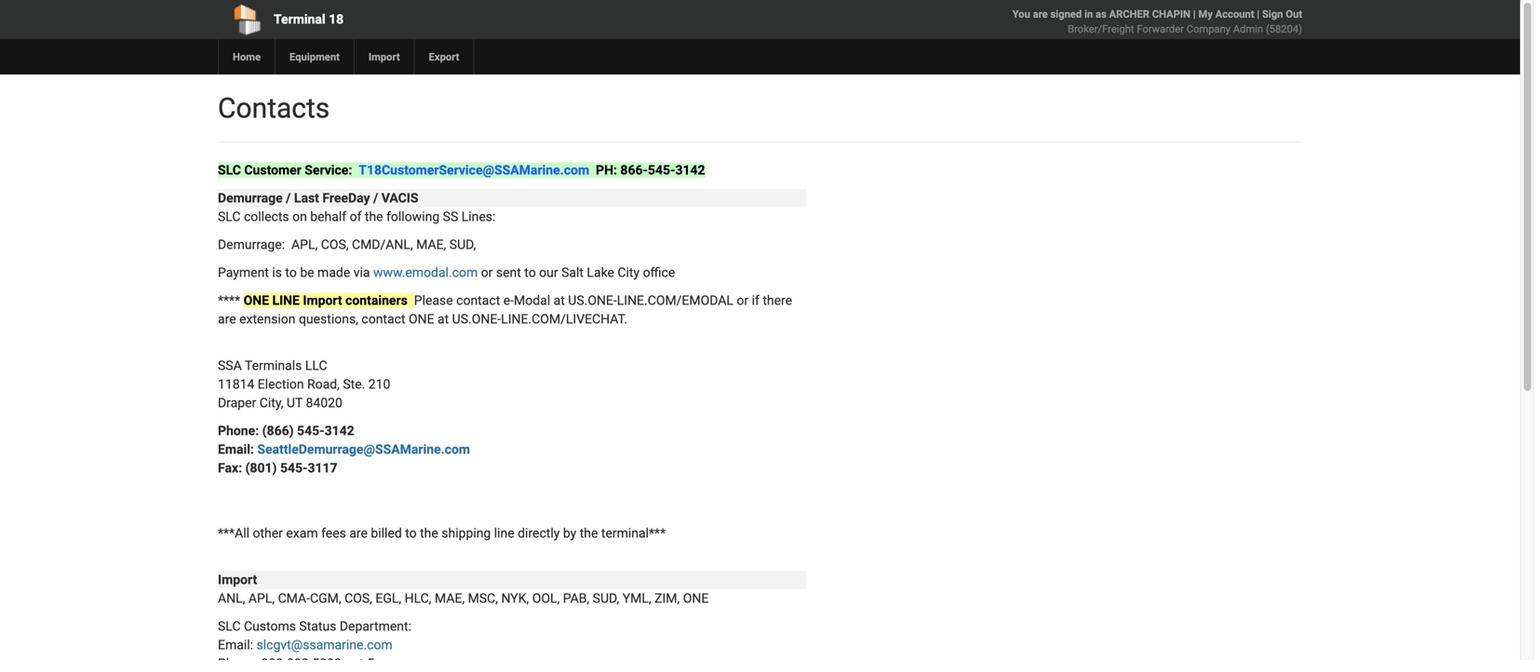Task type: locate. For each thing, give the bounding box(es) containing it.
0 vertical spatial email:
[[218, 442, 254, 457]]

chapin
[[1152, 8, 1191, 20]]

0 horizontal spatial us.one-
[[452, 311, 501, 327]]

0 horizontal spatial apl,
[[248, 591, 275, 606]]

demurrage / last freeday / vacis
[[218, 190, 418, 206]]

sign
[[1262, 8, 1283, 20]]

545-
[[648, 162, 675, 178], [297, 423, 325, 438], [280, 460, 308, 476]]

0 horizontal spatial /
[[286, 190, 291, 206]]

1 vertical spatial contact
[[362, 311, 405, 327]]

3142 right the 866-
[[675, 162, 705, 178]]

last
[[294, 190, 319, 206]]

email: for slc
[[218, 637, 253, 653]]

/ left last
[[286, 190, 291, 206]]

1 vertical spatial or
[[737, 293, 749, 308]]

545- right (801)
[[280, 460, 308, 476]]

contact
[[456, 293, 500, 308], [362, 311, 405, 327]]

mae, up www.emodal.com
[[416, 237, 446, 252]]

1 vertical spatial 545-
[[297, 423, 325, 438]]

us.one- down please
[[452, 311, 501, 327]]

import left export link
[[369, 51, 400, 63]]

one right zim,
[[683, 591, 709, 606]]

other
[[253, 526, 283, 541]]

cos, up the made
[[321, 237, 349, 252]]

import
[[369, 51, 400, 63], [303, 293, 342, 308], [218, 572, 257, 587]]

1 horizontal spatial apl,
[[291, 237, 318, 252]]

(801)
[[245, 460, 277, 476]]

in
[[1084, 8, 1093, 20]]

1 / from the left
[[286, 190, 291, 206]]

you are signed in as archer chapin | my account | sign out broker/freight forwarder company admin (58204)
[[1012, 8, 1302, 35]]

| left sign at the top of the page
[[1257, 8, 1260, 20]]

slc up demurrage
[[218, 162, 241, 178]]

terminal 18 link
[[218, 0, 653, 39]]

slc down demurrage
[[218, 209, 241, 224]]

seattledemurrage@ssamarine.com
[[257, 442, 470, 457]]

2 horizontal spatial import
[[369, 51, 400, 63]]

be
[[300, 265, 314, 280]]

contact down containers at the left top
[[362, 311, 405, 327]]

extension
[[239, 311, 296, 327]]

0 vertical spatial apl,
[[291, 237, 318, 252]]

ph:
[[596, 162, 617, 178]]

phone:
[[218, 423, 259, 438]]

on
[[292, 209, 307, 224]]

us.one- down lake at the top of the page
[[568, 293, 617, 308]]

2 vertical spatial one
[[683, 591, 709, 606]]

0 vertical spatial import
[[369, 51, 400, 63]]

slc for slc customs status department: email: slcgvt@ssamarine.com
[[218, 619, 241, 634]]

2 horizontal spatial to
[[524, 265, 536, 280]]

/ left vacis
[[373, 190, 378, 206]]

1 vertical spatial at
[[438, 311, 449, 327]]

1 horizontal spatial are
[[1033, 8, 1048, 20]]

my
[[1198, 8, 1213, 20]]

**** one line import containers
[[218, 293, 411, 308]]

mae, right 'hlc,'
[[435, 591, 465, 606]]

ut
[[287, 395, 303, 411]]

apl, up customs
[[248, 591, 275, 606]]

are down the ****
[[218, 311, 236, 327]]

archer
[[1109, 8, 1150, 20]]

at up line.com/livechat.
[[554, 293, 565, 308]]

msc,
[[468, 591, 498, 606]]

are
[[1033, 8, 1048, 20], [218, 311, 236, 327]]

line.com/livechat.
[[501, 311, 628, 327]]

sud,
[[449, 237, 476, 252], [593, 591, 619, 606]]

terminal***
[[601, 526, 666, 541]]

are right you
[[1033, 8, 1048, 20]]

customs
[[244, 619, 296, 634]]

545- down 84020
[[297, 423, 325, 438]]

3 slc from the top
[[218, 619, 241, 634]]

contact left the e-
[[456, 293, 500, 308]]

0 vertical spatial at
[[554, 293, 565, 308]]

1 vertical spatial us.one-
[[452, 311, 501, 327]]

slc customs status department: email: slcgvt@ssamarine.com
[[218, 619, 411, 653]]

sent
[[496, 265, 521, 280]]

1 horizontal spatial the
[[420, 526, 438, 541]]

0 vertical spatial cos,
[[321, 237, 349, 252]]

1 vertical spatial one
[[409, 311, 434, 327]]

1 horizontal spatial 3142
[[675, 162, 705, 178]]

0 vertical spatial or
[[481, 265, 493, 280]]

or left if
[[737, 293, 749, 308]]

election
[[258, 377, 304, 392]]

2 horizontal spatial the
[[580, 526, 598, 541]]

sud, right pab,
[[593, 591, 619, 606]]

or inside please contact e-modal at us.one-line.com/emodal or if there are extension questions, contact one at us.one-line.com/livechat.
[[737, 293, 749, 308]]

1 vertical spatial email:
[[218, 637, 253, 653]]

import link
[[354, 39, 414, 74]]

cos,
[[321, 237, 349, 252], [345, 591, 372, 606]]

the left shipping
[[420, 526, 438, 541]]

| left my
[[1193, 8, 1196, 20]]

slc for slc customer service: t18customerservice@ssamarine.com ph: 866-545-3142
[[218, 162, 241, 178]]

545- right ph:
[[648, 162, 675, 178]]

2 slc from the top
[[218, 209, 241, 224]]

0 vertical spatial 3142
[[675, 162, 705, 178]]

0 horizontal spatial 3142
[[324, 423, 354, 438]]

terminal
[[274, 12, 325, 27]]

to right the is
[[285, 265, 297, 280]]

2 vertical spatial import
[[218, 572, 257, 587]]

to left our
[[524, 265, 536, 280]]

1 slc from the top
[[218, 162, 241, 178]]

city,
[[259, 395, 283, 411]]

collects
[[244, 209, 289, 224]]

slc down anl,
[[218, 619, 241, 634]]

0 horizontal spatial contact
[[362, 311, 405, 327]]

made
[[317, 265, 350, 280]]

customer
[[244, 162, 301, 178]]

3142 up seattledemurrage@ssamarine.com
[[324, 423, 354, 438]]

0 vertical spatial contact
[[456, 293, 500, 308]]

please
[[414, 293, 453, 308]]

department:
[[340, 619, 411, 634]]

one up extension
[[244, 293, 269, 308]]

1 vertical spatial slc
[[218, 209, 241, 224]]

nyk,
[[501, 591, 529, 606]]

3142
[[675, 162, 705, 178], [324, 423, 354, 438]]

0 horizontal spatial sud,
[[449, 237, 476, 252]]

one inside please contact e-modal at us.one-line.com/emodal or if there are extension questions, contact one at us.one-line.com/livechat.
[[409, 311, 434, 327]]

fees are
[[321, 526, 368, 541]]

there
[[763, 293, 792, 308]]

0 vertical spatial slc
[[218, 162, 241, 178]]

1 horizontal spatial |
[[1257, 8, 1260, 20]]

1 horizontal spatial contact
[[456, 293, 500, 308]]

1 horizontal spatial or
[[737, 293, 749, 308]]

2 email: from the top
[[218, 637, 253, 653]]

1 horizontal spatial at
[[554, 293, 565, 308]]

the right of
[[365, 209, 383, 224]]

egl,
[[376, 591, 401, 606]]

to right billed
[[405, 526, 417, 541]]

at
[[554, 293, 565, 308], [438, 311, 449, 327]]

0 horizontal spatial one
[[244, 293, 269, 308]]

1 horizontal spatial us.one-
[[568, 293, 617, 308]]

|
[[1193, 8, 1196, 20], [1257, 8, 1260, 20]]

1 vertical spatial apl,
[[248, 591, 275, 606]]

or for sent
[[481, 265, 493, 280]]

1 email: from the top
[[218, 442, 254, 457]]

are inside you are signed in as archer chapin | my account | sign out broker/freight forwarder company admin (58204)
[[1033, 8, 1048, 20]]

cma-
[[278, 591, 310, 606]]

1 vertical spatial are
[[218, 311, 236, 327]]

0 vertical spatial are
[[1033, 8, 1048, 20]]

1 vertical spatial cos,
[[345, 591, 372, 606]]

anl, apl, cma-cgm, cos, egl, hlc, mae, msc, nyk, ool, pab, sud, yml, zim, one
[[218, 591, 709, 606]]

***all other exam fees are billed to the shipping line directly by the terminal***
[[218, 526, 666, 541]]

the
[[365, 209, 383, 224], [420, 526, 438, 541], [580, 526, 598, 541]]

one down please
[[409, 311, 434, 327]]

1 vertical spatial import
[[303, 293, 342, 308]]

lake
[[587, 265, 614, 280]]

cos, left egl, on the bottom of page
[[345, 591, 372, 606]]

email: inside slc customs status department: email: slcgvt@ssamarine.com
[[218, 637, 253, 653]]

sud, down ss
[[449, 237, 476, 252]]

0 horizontal spatial |
[[1193, 8, 1196, 20]]

1 horizontal spatial /
[[373, 190, 378, 206]]

road,
[[307, 377, 340, 392]]

billed
[[371, 526, 402, 541]]

1 vertical spatial sud,
[[593, 591, 619, 606]]

slc inside slc customs status department: email: slcgvt@ssamarine.com
[[218, 619, 241, 634]]

import up anl,
[[218, 572, 257, 587]]

as
[[1096, 8, 1107, 20]]

modal
[[514, 293, 550, 308]]

/
[[286, 190, 291, 206], [373, 190, 378, 206]]

0 vertical spatial sud,
[[449, 237, 476, 252]]

anl,
[[218, 591, 245, 606]]

admin
[[1233, 23, 1263, 35]]

slc customer service: t18customerservice@ssamarine.com ph: 866-545-3142
[[218, 162, 705, 178]]

2 vertical spatial slc
[[218, 619, 241, 634]]

company
[[1187, 23, 1231, 35]]

apl, up be
[[291, 237, 318, 252]]

email: inside phone: (866) 545-3142 email: seattledemurrage@ssamarine.com fax: (801) 545-3117
[[218, 442, 254, 457]]

email: down customs
[[218, 637, 253, 653]]

1 horizontal spatial one
[[409, 311, 434, 327]]

broker/freight
[[1068, 23, 1134, 35]]

the right by
[[580, 526, 598, 541]]

1 vertical spatial 3142
[[324, 423, 354, 438]]

to
[[285, 265, 297, 280], [524, 265, 536, 280], [405, 526, 417, 541]]

at down please
[[438, 311, 449, 327]]

email: down phone:
[[218, 442, 254, 457]]

terminal 18
[[274, 12, 344, 27]]

0 horizontal spatial or
[[481, 265, 493, 280]]

import up questions,
[[303, 293, 342, 308]]

us.one-
[[568, 293, 617, 308], [452, 311, 501, 327]]

0 horizontal spatial are
[[218, 311, 236, 327]]

or left sent
[[481, 265, 493, 280]]

www.emodal.com link
[[373, 265, 478, 280]]



Task type: describe. For each thing, give the bounding box(es) containing it.
freeday
[[322, 190, 370, 206]]

contacts
[[218, 92, 330, 125]]

directly
[[518, 526, 560, 541]]

city
[[618, 265, 640, 280]]

shipping
[[442, 526, 491, 541]]

slcgvt@ssamarine.com
[[256, 637, 393, 653]]

1 horizontal spatial import
[[303, 293, 342, 308]]

(58204)
[[1266, 23, 1302, 35]]

is
[[272, 265, 282, 280]]

signed
[[1050, 8, 1082, 20]]

you
[[1012, 8, 1030, 20]]

866-
[[620, 162, 648, 178]]

1 vertical spatial mae,
[[435, 591, 465, 606]]

export link
[[414, 39, 473, 74]]

zim,
[[655, 591, 680, 606]]

0 vertical spatial one
[[244, 293, 269, 308]]

containers
[[345, 293, 408, 308]]

draper
[[218, 395, 256, 411]]

lines:
[[461, 209, 496, 224]]

equipment link
[[275, 39, 354, 74]]

www.emodal.com
[[373, 265, 478, 280]]

slc collects on behalf of the following ss lines:
[[218, 209, 496, 224]]

yml,
[[623, 591, 651, 606]]

1 | from the left
[[1193, 8, 1196, 20]]

questions,
[[299, 311, 358, 327]]

0 vertical spatial us.one-
[[568, 293, 617, 308]]

vacis
[[381, 190, 418, 206]]

18
[[329, 12, 344, 27]]

hlc,
[[405, 591, 432, 606]]

out
[[1286, 8, 1302, 20]]

0 horizontal spatial the
[[365, 209, 383, 224]]

line
[[494, 526, 515, 541]]

cgm,
[[310, 591, 341, 606]]

1 horizontal spatial sud,
[[593, 591, 619, 606]]

home
[[233, 51, 261, 63]]

ste.
[[343, 377, 365, 392]]

210
[[368, 377, 390, 392]]

ssa
[[218, 358, 242, 373]]

status
[[299, 619, 336, 634]]

email: for phone:
[[218, 442, 254, 457]]

payment is to be made via www.emodal.com or sent to our salt lake city office
[[218, 265, 675, 280]]

by
[[563, 526, 576, 541]]

ool,
[[532, 591, 560, 606]]

office
[[643, 265, 675, 280]]

following
[[386, 209, 440, 224]]

behalf
[[310, 209, 346, 224]]

demurrage
[[218, 190, 283, 206]]

fax:
[[218, 460, 242, 476]]

equipment
[[290, 51, 340, 63]]

seattledemurrage@ssamarine.com link
[[257, 442, 470, 457]]

(866)
[[262, 423, 294, 438]]

phone: (866) 545-3142 email: seattledemurrage@ssamarine.com fax: (801) 545-3117
[[218, 423, 470, 476]]

line
[[272, 293, 300, 308]]

salt
[[561, 265, 584, 280]]

demurrage:  apl, cos, cmd/anl, mae, sud,
[[218, 237, 476, 252]]

line.com/emodal
[[617, 293, 734, 308]]

0 vertical spatial mae,
[[416, 237, 446, 252]]

pab,
[[563, 591, 589, 606]]

export
[[429, 51, 459, 63]]

2 | from the left
[[1257, 8, 1260, 20]]

home link
[[218, 39, 275, 74]]

1 horizontal spatial to
[[405, 526, 417, 541]]

t18customerservice@ssamarine.com link
[[359, 162, 589, 178]]

terminals
[[245, 358, 302, 373]]

our
[[539, 265, 558, 280]]

account
[[1215, 8, 1254, 20]]

2 horizontal spatial one
[[683, 591, 709, 606]]

2 vertical spatial 545-
[[280, 460, 308, 476]]

0 horizontal spatial at
[[438, 311, 449, 327]]

payment
[[218, 265, 269, 280]]

0 horizontal spatial to
[[285, 265, 297, 280]]

***all
[[218, 526, 250, 541]]

or for if
[[737, 293, 749, 308]]

ss
[[443, 209, 458, 224]]

sign out link
[[1262, 8, 1302, 20]]

are inside please contact e-modal at us.one-line.com/emodal or if there are extension questions, contact one at us.one-line.com/livechat.
[[218, 311, 236, 327]]

t18customerservice@ssamarine.com
[[359, 162, 589, 178]]

my account link
[[1198, 8, 1254, 20]]

llc
[[305, 358, 327, 373]]

2 / from the left
[[373, 190, 378, 206]]

forwarder
[[1137, 23, 1184, 35]]

slc for slc collects on behalf of the following ss lines:
[[218, 209, 241, 224]]

ssa terminals llc 11814 election road, ste. 210 draper city, ut 84020
[[218, 358, 390, 411]]

0 horizontal spatial import
[[218, 572, 257, 587]]

e-
[[503, 293, 514, 308]]

3142 inside phone: (866) 545-3142 email: seattledemurrage@ssamarine.com fax: (801) 545-3117
[[324, 423, 354, 438]]

of
[[350, 209, 362, 224]]

please contact e-modal at us.one-line.com/emodal or if there are extension questions, contact one at us.one-line.com/livechat.
[[218, 293, 792, 327]]

0 vertical spatial 545-
[[648, 162, 675, 178]]

slcgvt@ssamarine.com link
[[256, 637, 393, 653]]

via
[[353, 265, 370, 280]]



Task type: vqa. For each thing, say whether or not it's contained in the screenshot.
Thursday AM
no



